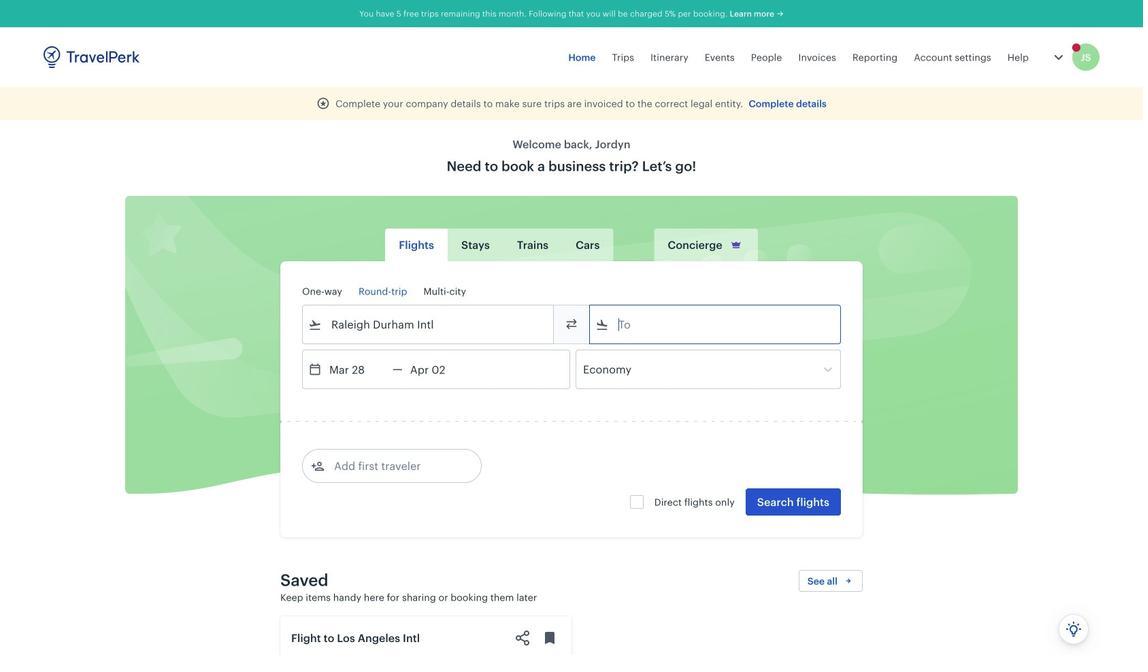 Task type: describe. For each thing, give the bounding box(es) containing it.
From search field
[[322, 314, 536, 336]]



Task type: locate. For each thing, give the bounding box(es) containing it.
To search field
[[609, 314, 823, 336]]

Return text field
[[403, 350, 474, 389]]

Add first traveler search field
[[325, 455, 466, 477]]

Depart text field
[[322, 350, 393, 389]]



